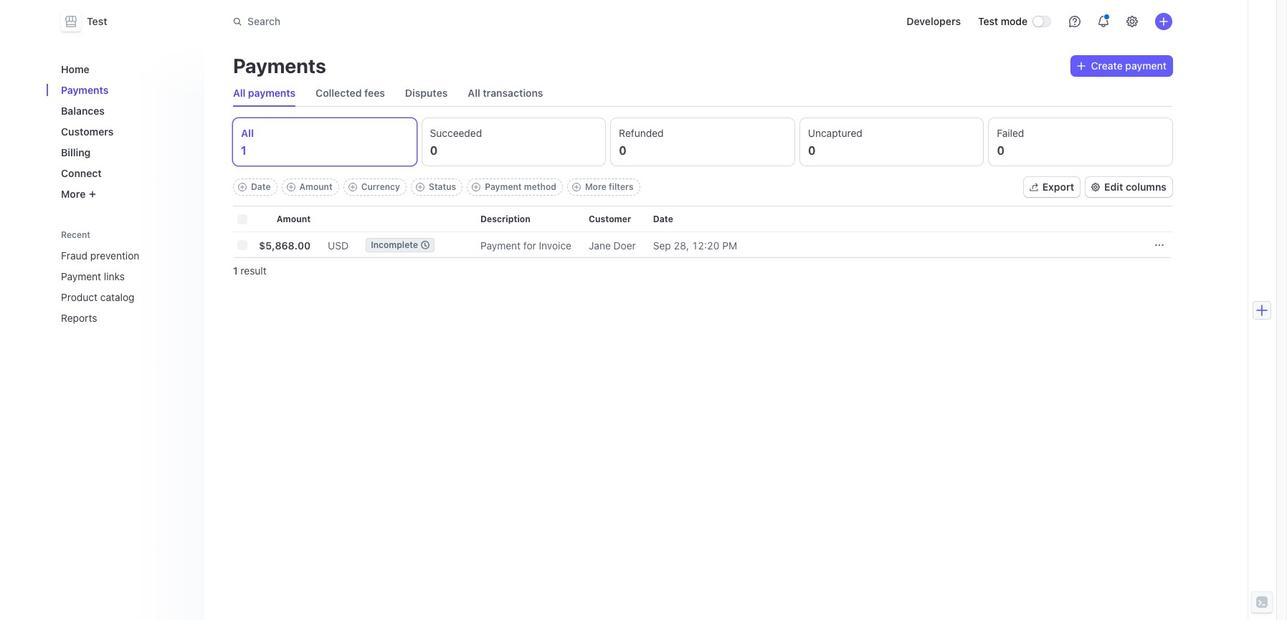 Task type: vqa. For each thing, say whether or not it's contained in the screenshot.
export
yes



Task type: describe. For each thing, give the bounding box(es) containing it.
payments link
[[55, 78, 193, 102]]

recent element
[[47, 244, 204, 330]]

Select Item checkbox
[[237, 240, 247, 250]]

core navigation links element
[[55, 57, 193, 206]]

all transactions
[[468, 87, 543, 99]]

tab list containing 1
[[233, 118, 1173, 166]]

edit columns button
[[1086, 177, 1173, 197]]

catalog
[[100, 291, 135, 303]]

fraud prevention
[[61, 250, 139, 262]]

usd link
[[328, 232, 366, 258]]

add payment method image
[[472, 183, 481, 192]]

columns
[[1126, 181, 1167, 193]]

developers
[[907, 15, 961, 27]]

create payment
[[1092, 60, 1167, 72]]

product catalog link
[[55, 286, 173, 309]]

test for test mode
[[979, 15, 999, 27]]

edit columns
[[1105, 181, 1167, 193]]

all 1
[[241, 127, 254, 157]]

mode
[[1001, 15, 1028, 27]]

all payments link
[[227, 83, 301, 103]]

add currency image
[[348, 183, 357, 192]]

add status image
[[416, 183, 425, 192]]

sep 28, 12:20 pm
[[653, 239, 738, 251]]

1 vertical spatial amount
[[277, 214, 311, 225]]

collected fees link
[[310, 83, 391, 103]]

$5,868.00
[[259, 239, 311, 251]]

failed
[[997, 127, 1025, 139]]

incomplete
[[371, 240, 418, 250]]

doer
[[614, 239, 636, 251]]

toolbar containing date
[[233, 179, 640, 196]]

1 vertical spatial 1
[[233, 265, 238, 277]]

export
[[1043, 181, 1075, 193]]

sep
[[653, 239, 671, 251]]

28,
[[674, 239, 689, 251]]

test button
[[61, 11, 122, 32]]

help image
[[1070, 16, 1081, 27]]

developers link
[[901, 10, 967, 33]]

result
[[241, 265, 267, 277]]

tab list containing all payments
[[227, 80, 1173, 107]]

home link
[[55, 57, 193, 81]]

balances
[[61, 105, 105, 117]]

0 for succeeded 0
[[430, 144, 438, 157]]

links
[[104, 270, 125, 283]]

product
[[61, 291, 98, 303]]

payment links link
[[55, 265, 173, 288]]

recent
[[61, 230, 90, 240]]

succeeded
[[430, 127, 482, 139]]

pm
[[723, 239, 738, 251]]

notifications image
[[1098, 16, 1110, 27]]

transactions
[[483, 87, 543, 99]]

recent navigation links element
[[47, 223, 204, 330]]

more for more filters
[[585, 181, 607, 192]]

0 for refunded 0
[[619, 144, 627, 157]]

all for transactions
[[468, 87, 480, 99]]

billing
[[61, 146, 91, 159]]

incomplete link
[[366, 232, 481, 258]]

payment method
[[485, 181, 557, 192]]

collected fees
[[316, 87, 385, 99]]

0 for failed 0
[[997, 144, 1005, 157]]

3 pin to navigation image from the top
[[180, 312, 192, 324]]

test mode
[[979, 15, 1028, 27]]

row actions image
[[1156, 241, 1164, 250]]

customers link
[[55, 120, 193, 143]]

Search text field
[[225, 8, 629, 35]]

Select All checkbox
[[237, 215, 247, 225]]

payment
[[1126, 60, 1167, 72]]

0 for uncaptured 0
[[808, 144, 816, 157]]

for
[[524, 239, 536, 251]]

refunded
[[619, 127, 664, 139]]



Task type: locate. For each thing, give the bounding box(es) containing it.
all inside 'link'
[[468, 87, 480, 99]]

0 inside uncaptured 0
[[808, 144, 816, 157]]

svg image
[[1077, 62, 1086, 70]]

method
[[524, 181, 557, 192]]

tab list
[[227, 80, 1173, 107], [233, 118, 1173, 166]]

date up sep
[[653, 214, 674, 225]]

more for more
[[61, 188, 86, 200]]

2 vertical spatial pin to navigation image
[[180, 312, 192, 324]]

customers
[[61, 126, 114, 138]]

payments
[[248, 87, 296, 99]]

2 pin to navigation image from the top
[[180, 292, 192, 303]]

test left mode
[[979, 15, 999, 27]]

payment inside recent 'element'
[[61, 270, 101, 283]]

customer
[[589, 214, 631, 225]]

billing link
[[55, 141, 193, 164]]

failed 0
[[997, 127, 1025, 157]]

connect
[[61, 167, 102, 179]]

payments up "payments"
[[233, 54, 326, 77]]

edit
[[1105, 181, 1124, 193]]

1 0 from the left
[[430, 144, 438, 157]]

balances link
[[55, 99, 193, 123]]

1 vertical spatial payments
[[61, 84, 109, 96]]

12:20
[[692, 239, 720, 251]]

usd
[[328, 239, 349, 251]]

filters
[[609, 181, 634, 192]]

test for test
[[87, 15, 107, 27]]

pin to navigation image
[[180, 250, 192, 261], [180, 292, 192, 303], [180, 312, 192, 324]]

fraud
[[61, 250, 88, 262]]

toolbar
[[233, 179, 640, 196]]

2 0 from the left
[[619, 144, 627, 157]]

1 inside all 1
[[241, 144, 247, 157]]

pin to navigation image for catalog
[[180, 292, 192, 303]]

date right the add date image
[[251, 181, 271, 192]]

jane doer link
[[589, 232, 653, 258]]

0
[[430, 144, 438, 157], [619, 144, 627, 157], [808, 144, 816, 157], [997, 144, 1005, 157]]

succeeded 0
[[430, 127, 482, 157]]

connect link
[[55, 161, 193, 185]]

all payments
[[233, 87, 296, 99]]

1 result
[[233, 265, 267, 277]]

test up home
[[87, 15, 107, 27]]

0 vertical spatial tab list
[[227, 80, 1173, 107]]

payment for payment for invoice
[[481, 239, 521, 251]]

date
[[251, 181, 271, 192], [653, 214, 674, 225]]

add amount image
[[287, 183, 295, 192]]

all left "payments"
[[233, 87, 246, 99]]

add more filters image
[[572, 183, 581, 192]]

1 left "result" in the top left of the page
[[233, 265, 238, 277]]

1 vertical spatial payment
[[481, 239, 521, 251]]

description
[[481, 214, 531, 225]]

settings image
[[1127, 16, 1138, 27]]

reports link
[[55, 306, 173, 330]]

0 vertical spatial pin to navigation image
[[180, 250, 192, 261]]

amount up "$5,868.00" link
[[277, 214, 311, 225]]

1 horizontal spatial 1
[[241, 144, 247, 157]]

payment links
[[61, 270, 125, 283]]

collected
[[316, 87, 362, 99]]

0 vertical spatial amount
[[300, 181, 333, 192]]

1
[[241, 144, 247, 157], [233, 265, 238, 277]]

1 test from the left
[[87, 15, 107, 27]]

test inside button
[[87, 15, 107, 27]]

payment
[[485, 181, 522, 192], [481, 239, 521, 251], [61, 270, 101, 283]]

payment for payment links
[[61, 270, 101, 283]]

search
[[247, 15, 281, 27]]

0 vertical spatial payment
[[485, 181, 522, 192]]

0 down 'failed'
[[997, 144, 1005, 157]]

$5,868.00 link
[[259, 232, 328, 258]]

payment for payment method
[[485, 181, 522, 192]]

pin to navigation image
[[180, 271, 192, 282]]

4 0 from the left
[[997, 144, 1005, 157]]

status
[[429, 181, 456, 192]]

clear history image
[[180, 230, 189, 239]]

prevention
[[90, 250, 139, 262]]

0 horizontal spatial 1
[[233, 265, 238, 277]]

reports
[[61, 312, 97, 324]]

1 horizontal spatial date
[[653, 214, 674, 225]]

payment for invoice link
[[481, 232, 589, 258]]

more filters
[[585, 181, 634, 192]]

1 vertical spatial date
[[653, 214, 674, 225]]

Search search field
[[225, 8, 629, 35]]

fraud prevention link
[[55, 244, 173, 268]]

0 vertical spatial date
[[251, 181, 271, 192]]

disputes
[[405, 87, 448, 99]]

uncaptured 0
[[808, 127, 863, 157]]

payment right 'add payment method' icon
[[485, 181, 522, 192]]

all for 1
[[241, 127, 254, 139]]

0 inside 'failed 0'
[[997, 144, 1005, 157]]

all left transactions
[[468, 87, 480, 99]]

invoice
[[539, 239, 572, 251]]

more inside button
[[61, 188, 86, 200]]

0 horizontal spatial more
[[61, 188, 86, 200]]

more right add more filters icon
[[585, 181, 607, 192]]

0 horizontal spatial payments
[[61, 84, 109, 96]]

payments inside payments link
[[61, 84, 109, 96]]

3 0 from the left
[[808, 144, 816, 157]]

payments
[[233, 54, 326, 77], [61, 84, 109, 96]]

all for payments
[[233, 87, 246, 99]]

1 pin to navigation image from the top
[[180, 250, 192, 261]]

2 test from the left
[[979, 15, 999, 27]]

payment down description
[[481, 239, 521, 251]]

0 inside succeeded 0
[[430, 144, 438, 157]]

create payment button
[[1071, 56, 1173, 76]]

test
[[87, 15, 107, 27], [979, 15, 999, 27]]

all transactions link
[[462, 83, 549, 103]]

more button
[[55, 182, 193, 206]]

home
[[61, 63, 89, 75]]

2 vertical spatial payment
[[61, 270, 101, 283]]

0 down the uncaptured
[[808, 144, 816, 157]]

more down the connect
[[61, 188, 86, 200]]

0 inside 'refunded 0'
[[619, 144, 627, 157]]

payment up product
[[61, 270, 101, 283]]

1 horizontal spatial more
[[585, 181, 607, 192]]

1 vertical spatial tab list
[[233, 118, 1173, 166]]

1 horizontal spatial test
[[979, 15, 999, 27]]

0 vertical spatial 1
[[241, 144, 247, 157]]

disputes link
[[400, 83, 454, 103]]

uncaptured
[[808, 127, 863, 139]]

amount
[[300, 181, 333, 192], [277, 214, 311, 225]]

1 horizontal spatial payments
[[233, 54, 326, 77]]

add date image
[[238, 183, 247, 192]]

create
[[1092, 60, 1123, 72]]

1 up the add date image
[[241, 144, 247, 157]]

jane
[[589, 239, 611, 251]]

0 down succeeded
[[430, 144, 438, 157]]

amount right add amount 'image'
[[300, 181, 333, 192]]

0 horizontal spatial date
[[251, 181, 271, 192]]

more
[[585, 181, 607, 192], [61, 188, 86, 200]]

currency
[[361, 181, 400, 192]]

0 down refunded
[[619, 144, 627, 157]]

export button
[[1024, 177, 1081, 197]]

refunded 0
[[619, 127, 664, 157]]

0 vertical spatial payments
[[233, 54, 326, 77]]

product catalog
[[61, 291, 135, 303]]

jane doer
[[589, 239, 636, 251]]

payment for invoice
[[481, 239, 572, 251]]

1 vertical spatial pin to navigation image
[[180, 292, 192, 303]]

payments up balances
[[61, 84, 109, 96]]

pin to navigation image for prevention
[[180, 250, 192, 261]]

all down all payments link at the left
[[241, 127, 254, 139]]

0 horizontal spatial test
[[87, 15, 107, 27]]

fees
[[364, 87, 385, 99]]

sep 28, 12:20 pm link
[[653, 232, 1150, 258]]



